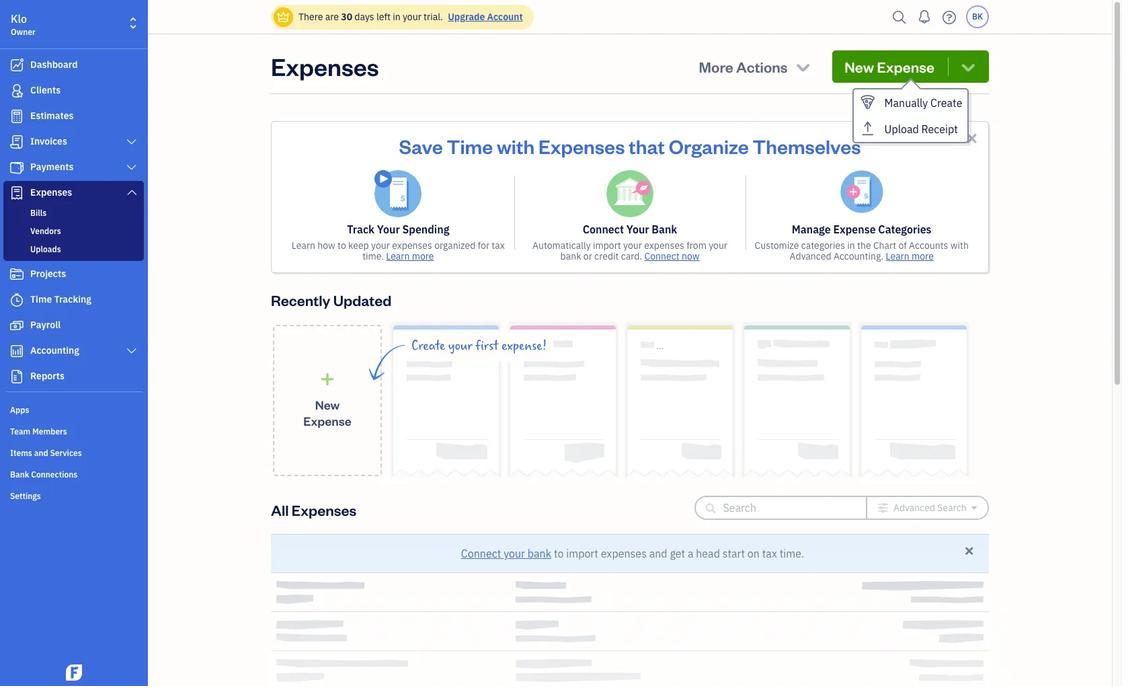 Task type: describe. For each thing, give the bounding box(es) containing it.
notifications image
[[914, 3, 936, 30]]

time tracking link
[[3, 288, 144, 312]]

uploads
[[30, 244, 61, 254]]

manage expense categories image
[[841, 170, 884, 213]]

there are 30 days left in your trial. upgrade account
[[299, 11, 523, 23]]

close image
[[965, 130, 980, 146]]

new inside new expense button
[[845, 57, 875, 76]]

more for categories
[[912, 250, 934, 262]]

there
[[299, 11, 323, 23]]

credit
[[595, 250, 619, 262]]

crown image
[[276, 10, 291, 24]]

chevrondown image
[[794, 57, 813, 76]]

manually create button
[[854, 89, 968, 116]]

dashboard link
[[3, 53, 144, 77]]

for
[[478, 239, 490, 252]]

learn how to keep your expenses organized for tax time.
[[292, 239, 505, 262]]

team members link
[[3, 421, 144, 441]]

estimates
[[30, 110, 74, 122]]

payroll
[[30, 319, 61, 331]]

spending
[[403, 223, 450, 236]]

uploads link
[[6, 241, 141, 258]]

vendors link
[[6, 223, 141, 239]]

track your spending image
[[375, 170, 422, 217]]

klo
[[11, 12, 27, 26]]

items and services
[[10, 448, 82, 458]]

time. inside learn how to keep your expenses organized for tax time.
[[363, 250, 384, 262]]

1 vertical spatial time.
[[780, 547, 805, 560]]

new expense inside new expense link
[[304, 397, 352, 428]]

on
[[748, 547, 760, 560]]

create inside button
[[931, 96, 963, 110]]

vendors
[[30, 226, 61, 236]]

bk
[[973, 11, 983, 22]]

bank inside automatically import your expenses from your bank or credit card.
[[561, 250, 582, 262]]

manage
[[792, 223, 831, 236]]

main element
[[0, 0, 182, 686]]

days
[[355, 11, 374, 23]]

projects link
[[3, 262, 144, 287]]

accounting
[[30, 344, 79, 357]]

0 vertical spatial time
[[447, 133, 493, 159]]

first
[[476, 338, 499, 354]]

all expenses
[[271, 500, 357, 519]]

your for track
[[377, 223, 400, 236]]

bank inside main element
[[10, 470, 29, 480]]

reports link
[[3, 365, 144, 389]]

2 vertical spatial connect
[[461, 547, 501, 560]]

apps
[[10, 405, 29, 415]]

1 vertical spatial import
[[567, 547, 599, 560]]

connections
[[31, 470, 78, 480]]

0 vertical spatial with
[[497, 133, 535, 159]]

bk button
[[967, 5, 990, 28]]

chart image
[[9, 344, 25, 358]]

with inside customize categories in the chart of accounts with advanced accounting.
[[951, 239, 969, 252]]

automatically
[[533, 239, 591, 252]]

clients
[[30, 84, 61, 96]]

to inside learn how to keep your expenses organized for tax time.
[[338, 239, 346, 252]]

advanced
[[790, 250, 832, 262]]

new expense link
[[273, 325, 382, 476]]

receipt
[[922, 122, 959, 136]]

manually create
[[885, 96, 963, 110]]

expenses inside main element
[[30, 186, 72, 198]]

expenses left the that
[[539, 133, 625, 159]]

more actions button
[[687, 50, 825, 83]]

bank connections link
[[3, 464, 144, 484]]

start
[[723, 547, 745, 560]]

a
[[688, 547, 694, 560]]

items and services link
[[3, 443, 144, 463]]

members
[[32, 426, 67, 437]]

0 horizontal spatial in
[[393, 11, 401, 23]]

now
[[682, 250, 700, 262]]

expense inside button
[[877, 57, 935, 76]]

account
[[487, 11, 523, 23]]

report image
[[9, 370, 25, 383]]

settings
[[10, 491, 41, 501]]

tracking
[[54, 293, 91, 305]]

chart
[[874, 239, 897, 252]]

freshbooks image
[[63, 665, 85, 681]]

accounting link
[[3, 339, 144, 363]]

projects
[[30, 268, 66, 280]]

connect your bank
[[583, 223, 678, 236]]

customize
[[755, 239, 799, 252]]

invoices
[[30, 135, 67, 147]]

new expense button
[[833, 50, 990, 83]]

klo owner
[[11, 12, 36, 37]]

estimate image
[[9, 110, 25, 123]]

your for connect
[[627, 223, 650, 236]]

actions
[[737, 57, 788, 76]]

time tracking
[[30, 293, 91, 305]]

expense image
[[9, 186, 25, 200]]

1 vertical spatial create
[[412, 338, 445, 354]]

team
[[10, 426, 30, 437]]

track your spending
[[347, 223, 450, 236]]

upload receipt
[[885, 122, 959, 136]]

expenses for organized
[[392, 239, 432, 252]]

plus image
[[320, 372, 335, 386]]

new expense inside new expense button
[[845, 57, 935, 76]]

learn for track your spending
[[386, 250, 410, 262]]

expenses for and
[[601, 547, 647, 560]]

project image
[[9, 268, 25, 281]]

bank connections
[[10, 470, 78, 480]]

chevron large down image for expenses
[[126, 187, 138, 198]]

and inside main element
[[34, 448, 48, 458]]

clients link
[[3, 79, 144, 103]]

upload
[[885, 122, 919, 136]]



Task type: locate. For each thing, give the bounding box(es) containing it.
the
[[858, 239, 872, 252]]

2 learn more from the left
[[886, 250, 934, 262]]

manually
[[885, 96, 928, 110]]

connect now
[[645, 250, 700, 262]]

1 vertical spatial in
[[848, 239, 855, 252]]

chevrondown image
[[960, 57, 978, 76]]

manage expense categories
[[792, 223, 932, 236]]

more for spending
[[412, 250, 434, 262]]

1 vertical spatial new
[[315, 397, 340, 412]]

or
[[584, 250, 593, 262]]

1 chevron large down image from the top
[[126, 162, 138, 173]]

and
[[34, 448, 48, 458], [650, 547, 668, 560]]

new down plus image
[[315, 397, 340, 412]]

1 learn more from the left
[[386, 250, 434, 262]]

create left first
[[412, 338, 445, 354]]

1 horizontal spatial connect
[[583, 223, 624, 236]]

0 horizontal spatial bank
[[10, 470, 29, 480]]

1 more from the left
[[412, 250, 434, 262]]

0 vertical spatial tax
[[492, 239, 505, 252]]

that
[[629, 133, 665, 159]]

expense up the
[[834, 223, 876, 236]]

items
[[10, 448, 32, 458]]

new inside new expense link
[[315, 397, 340, 412]]

1 vertical spatial tax
[[763, 547, 778, 560]]

updated
[[333, 291, 392, 309]]

connect
[[583, 223, 624, 236], [645, 250, 680, 262], [461, 547, 501, 560]]

0 vertical spatial chevron large down image
[[126, 137, 138, 147]]

0 horizontal spatial expense
[[304, 413, 352, 428]]

get
[[670, 547, 686, 560]]

1 horizontal spatial tax
[[763, 547, 778, 560]]

chevron large down image for accounting
[[126, 346, 138, 357]]

services
[[50, 448, 82, 458]]

0 vertical spatial connect
[[583, 223, 624, 236]]

bank down items
[[10, 470, 29, 480]]

chevron large down image inside expenses link
[[126, 187, 138, 198]]

create
[[931, 96, 963, 110], [412, 338, 445, 354]]

learn down the track your spending
[[386, 250, 410, 262]]

time inside time tracking link
[[30, 293, 52, 305]]

learn more down categories
[[886, 250, 934, 262]]

and left the get
[[650, 547, 668, 560]]

learn left "how"
[[292, 239, 315, 252]]

payments
[[30, 161, 74, 173]]

time right save
[[447, 133, 493, 159]]

0 horizontal spatial tax
[[492, 239, 505, 252]]

0 vertical spatial new expense
[[845, 57, 935, 76]]

1 vertical spatial to
[[554, 547, 564, 560]]

chevron large down image inside accounting "link"
[[126, 346, 138, 357]]

of
[[899, 239, 907, 252]]

1 vertical spatial expense
[[834, 223, 876, 236]]

learn more down the track your spending
[[386, 250, 434, 262]]

1 vertical spatial and
[[650, 547, 668, 560]]

chevron large down image for invoices
[[126, 137, 138, 147]]

2 horizontal spatial connect
[[645, 250, 680, 262]]

chevron large down image up the bills link
[[126, 187, 138, 198]]

expenses right all
[[292, 500, 357, 519]]

your
[[403, 11, 422, 23], [371, 239, 390, 252], [624, 239, 642, 252], [709, 239, 728, 252], [449, 338, 473, 354], [504, 547, 525, 560]]

save
[[399, 133, 443, 159]]

learn more for spending
[[386, 250, 434, 262]]

owner
[[11, 27, 36, 37]]

upload receipt button
[[854, 116, 968, 142]]

from
[[687, 239, 707, 252]]

learn down categories
[[886, 250, 910, 262]]

2 horizontal spatial learn
[[886, 250, 910, 262]]

new right chevrondown icon
[[845, 57, 875, 76]]

in right left
[[393, 11, 401, 23]]

in inside customize categories in the chart of accounts with advanced accounting.
[[848, 239, 855, 252]]

0 horizontal spatial more
[[412, 250, 434, 262]]

categories
[[802, 239, 846, 252]]

1 horizontal spatial bank
[[561, 250, 582, 262]]

0 vertical spatial bank
[[561, 250, 582, 262]]

time.
[[363, 250, 384, 262], [780, 547, 805, 560]]

0 vertical spatial expense
[[877, 57, 935, 76]]

0 vertical spatial import
[[593, 239, 621, 252]]

import inside automatically import your expenses from your bank or credit card.
[[593, 239, 621, 252]]

create your first expense!
[[412, 338, 547, 354]]

more down the spending
[[412, 250, 434, 262]]

1 vertical spatial chevron large down image
[[126, 187, 138, 198]]

0 horizontal spatial connect
[[461, 547, 501, 560]]

0 vertical spatial time.
[[363, 250, 384, 262]]

1 horizontal spatial and
[[650, 547, 668, 560]]

learn for manage expense categories
[[886, 250, 910, 262]]

Search text field
[[723, 497, 845, 519]]

settings link
[[3, 486, 144, 506]]

expenses left from
[[645, 239, 685, 252]]

chevron large down image inside payments link
[[126, 162, 138, 173]]

1 horizontal spatial in
[[848, 239, 855, 252]]

1 horizontal spatial your
[[627, 223, 650, 236]]

connect your bank to import expenses and get a head start on tax time.
[[461, 547, 805, 560]]

search image
[[889, 7, 911, 27]]

chevron large down image
[[126, 162, 138, 173], [126, 187, 138, 198]]

expenses down are
[[271, 50, 379, 82]]

0 horizontal spatial time.
[[363, 250, 384, 262]]

30
[[341, 11, 353, 23]]

head
[[696, 547, 720, 560]]

more actions
[[699, 57, 788, 76]]

money image
[[9, 319, 25, 332]]

1 vertical spatial bank
[[10, 470, 29, 480]]

categories
[[879, 223, 932, 236]]

bank
[[561, 250, 582, 262], [528, 547, 552, 560]]

organize
[[669, 133, 749, 159]]

invoice image
[[9, 135, 25, 149]]

1 horizontal spatial new
[[845, 57, 875, 76]]

expense down plus image
[[304, 413, 352, 428]]

1 horizontal spatial expense
[[834, 223, 876, 236]]

0 horizontal spatial learn
[[292, 239, 315, 252]]

chevron large down image for payments
[[126, 162, 138, 173]]

expenses inside learn how to keep your expenses organized for tax time.
[[392, 239, 432, 252]]

0 horizontal spatial with
[[497, 133, 535, 159]]

1 vertical spatial new expense
[[304, 397, 352, 428]]

new expense
[[845, 57, 935, 76], [304, 397, 352, 428]]

2 your from the left
[[627, 223, 650, 236]]

1 horizontal spatial new expense
[[845, 57, 935, 76]]

how
[[318, 239, 336, 252]]

with
[[497, 133, 535, 159], [951, 239, 969, 252]]

recently
[[271, 291, 331, 309]]

new expense up 'manually'
[[845, 57, 935, 76]]

accounts
[[909, 239, 949, 252]]

invoices link
[[3, 130, 144, 154]]

connect your bank image
[[607, 170, 654, 217]]

more
[[412, 250, 434, 262], [912, 250, 934, 262]]

to
[[338, 239, 346, 252], [554, 547, 564, 560]]

keep
[[348, 239, 369, 252]]

client image
[[9, 84, 25, 98]]

0 horizontal spatial bank
[[528, 547, 552, 560]]

chevron large down image down estimates link
[[126, 137, 138, 147]]

your up learn how to keep your expenses organized for tax time.
[[377, 223, 400, 236]]

1 horizontal spatial time.
[[780, 547, 805, 560]]

0 horizontal spatial time
[[30, 293, 52, 305]]

expense up 'manually'
[[877, 57, 935, 76]]

0 horizontal spatial learn more
[[386, 250, 434, 262]]

more
[[699, 57, 734, 76]]

1 horizontal spatial learn more
[[886, 250, 934, 262]]

new expense down plus image
[[304, 397, 352, 428]]

0 horizontal spatial create
[[412, 338, 445, 354]]

payment image
[[9, 161, 25, 174]]

0 horizontal spatial your
[[377, 223, 400, 236]]

to right connect your bank button
[[554, 547, 564, 560]]

new expense button
[[833, 50, 990, 83]]

close image
[[964, 545, 976, 557]]

learn more for categories
[[886, 250, 934, 262]]

chevron large down image down "payroll" link
[[126, 346, 138, 357]]

1 horizontal spatial with
[[951, 239, 969, 252]]

create up receipt at right top
[[931, 96, 963, 110]]

expenses
[[271, 50, 379, 82], [539, 133, 625, 159], [30, 186, 72, 198], [292, 500, 357, 519]]

1 horizontal spatial create
[[931, 96, 963, 110]]

1 vertical spatial with
[[951, 239, 969, 252]]

0 vertical spatial to
[[338, 239, 346, 252]]

bills
[[30, 208, 47, 218]]

all
[[271, 500, 289, 519]]

1 vertical spatial bank
[[528, 547, 552, 560]]

tax right the on
[[763, 547, 778, 560]]

tax right the "for"
[[492, 239, 505, 252]]

time right the timer icon
[[30, 293, 52, 305]]

trial.
[[424, 11, 443, 23]]

0 horizontal spatial new expense
[[304, 397, 352, 428]]

team members
[[10, 426, 67, 437]]

left
[[377, 11, 391, 23]]

0 vertical spatial in
[[393, 11, 401, 23]]

2 chevron large down image from the top
[[126, 346, 138, 357]]

accounting.
[[834, 250, 884, 262]]

learn inside learn how to keep your expenses organized for tax time.
[[292, 239, 315, 252]]

track
[[347, 223, 375, 236]]

reports
[[30, 370, 65, 382]]

time. down track
[[363, 250, 384, 262]]

connect for connect your bank
[[583, 223, 624, 236]]

import
[[593, 239, 621, 252], [567, 547, 599, 560]]

bank up connect now
[[652, 223, 678, 236]]

upgrade
[[448, 11, 485, 23]]

recently updated
[[271, 291, 392, 309]]

1 chevron large down image from the top
[[126, 137, 138, 147]]

themselves
[[753, 133, 861, 159]]

expenses
[[392, 239, 432, 252], [645, 239, 685, 252], [601, 547, 647, 560]]

0 vertical spatial chevron large down image
[[126, 162, 138, 173]]

0 vertical spatial and
[[34, 448, 48, 458]]

0 horizontal spatial to
[[338, 239, 346, 252]]

0 vertical spatial bank
[[652, 223, 678, 236]]

0 horizontal spatial new
[[315, 397, 340, 412]]

1 vertical spatial chevron large down image
[[126, 346, 138, 357]]

expenses link
[[3, 181, 144, 205]]

estimates link
[[3, 104, 144, 128]]

1 horizontal spatial bank
[[652, 223, 678, 236]]

1 vertical spatial time
[[30, 293, 52, 305]]

1 horizontal spatial more
[[912, 250, 934, 262]]

expense for manage expense categories image
[[834, 223, 876, 236]]

apps link
[[3, 400, 144, 420]]

save time with expenses that organize themselves
[[399, 133, 861, 159]]

learn
[[292, 239, 315, 252], [386, 250, 410, 262], [886, 250, 910, 262]]

go to help image
[[939, 7, 961, 27]]

are
[[325, 11, 339, 23]]

2 more from the left
[[912, 250, 934, 262]]

1 horizontal spatial to
[[554, 547, 564, 560]]

dashboard image
[[9, 59, 25, 72]]

2 horizontal spatial expense
[[877, 57, 935, 76]]

upgrade account link
[[445, 11, 523, 23]]

your up automatically import your expenses from your bank or credit card.
[[627, 223, 650, 236]]

1 vertical spatial connect
[[645, 250, 680, 262]]

bills link
[[6, 205, 141, 221]]

tax inside learn how to keep your expenses organized for tax time.
[[492, 239, 505, 252]]

bank
[[652, 223, 678, 236], [10, 470, 29, 480]]

1 your from the left
[[377, 223, 400, 236]]

connect for connect now
[[645, 250, 680, 262]]

expense!
[[502, 338, 547, 354]]

expenses left the get
[[601, 547, 647, 560]]

expenses up bills
[[30, 186, 72, 198]]

expenses inside automatically import your expenses from your bank or credit card.
[[645, 239, 685, 252]]

dashboard
[[30, 59, 78, 71]]

payments link
[[3, 155, 144, 180]]

in
[[393, 11, 401, 23], [848, 239, 855, 252]]

in left the
[[848, 239, 855, 252]]

more right "of"
[[912, 250, 934, 262]]

0 horizontal spatial and
[[34, 448, 48, 458]]

time. right the on
[[780, 547, 805, 560]]

expense
[[877, 57, 935, 76], [834, 223, 876, 236], [304, 413, 352, 428]]

expense for plus image
[[304, 413, 352, 428]]

1 horizontal spatial time
[[447, 133, 493, 159]]

and right items
[[34, 448, 48, 458]]

1 horizontal spatial learn
[[386, 250, 410, 262]]

2 chevron large down image from the top
[[126, 187, 138, 198]]

chevron large down image
[[126, 137, 138, 147], [126, 346, 138, 357]]

customize categories in the chart of accounts with advanced accounting.
[[755, 239, 969, 262]]

to right "how"
[[338, 239, 346, 252]]

chevron large down image inside invoices link
[[126, 137, 138, 147]]

0 vertical spatial create
[[931, 96, 963, 110]]

2 vertical spatial expense
[[304, 413, 352, 428]]

timer image
[[9, 293, 25, 307]]

card.
[[621, 250, 643, 262]]

your inside learn how to keep your expenses organized for tax time.
[[371, 239, 390, 252]]

expenses down the spending
[[392, 239, 432, 252]]

chevron large down image up expenses link
[[126, 162, 138, 173]]

0 vertical spatial new
[[845, 57, 875, 76]]

automatically import your expenses from your bank or credit card.
[[533, 239, 728, 262]]



Task type: vqa. For each thing, say whether or not it's contained in the screenshot.
New inside the New Expense
yes



